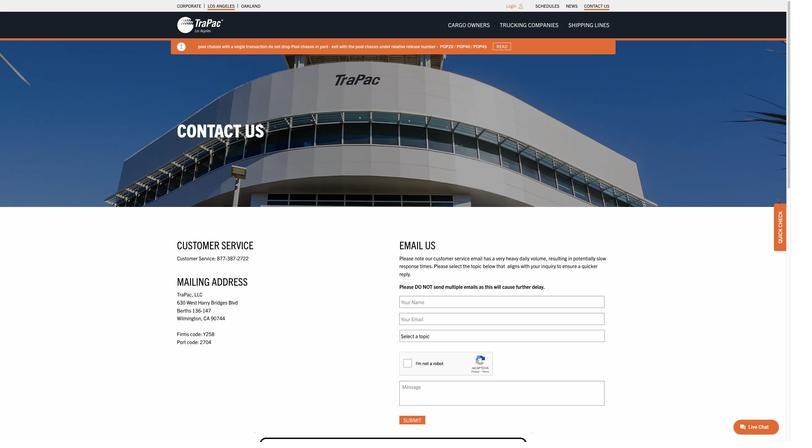 Task type: locate. For each thing, give the bounding box(es) containing it.
0 vertical spatial contact us
[[585, 3, 610, 9]]

schedules
[[536, 3, 560, 9]]

main content
[[171, 226, 616, 442]]

630
[[177, 300, 186, 306]]

- left the exit
[[329, 43, 331, 49]]

main content containing customer service
[[171, 226, 616, 442]]

pool
[[198, 43, 206, 49], [356, 43, 364, 49]]

contact inside contact us link
[[585, 3, 603, 9]]

code:
[[190, 331, 202, 337], [187, 339, 199, 345]]

menu bar
[[533, 2, 613, 10], [444, 19, 615, 31]]

angeles
[[217, 3, 235, 9]]

1 horizontal spatial contact
[[585, 3, 603, 9]]

corporate link
[[177, 2, 201, 10]]

0 vertical spatial contact
[[585, 3, 603, 9]]

slow
[[597, 255, 607, 261]]

trucking
[[500, 21, 527, 28]]

chassis down los angeles image
[[207, 43, 221, 49]]

quick check link
[[775, 204, 787, 251]]

us inside main content
[[425, 239, 436, 252]]

1 vertical spatial the
[[463, 263, 470, 269]]

/ left 'pop40'
[[455, 43, 456, 49]]

very
[[496, 255, 505, 261]]

our
[[426, 255, 433, 261]]

with down daily
[[521, 263, 530, 269]]

1 vertical spatial contact us
[[177, 119, 264, 141]]

chassis right pool
[[301, 43, 315, 49]]

code: right port
[[187, 339, 199, 345]]

los angeles link
[[208, 2, 235, 10]]

menu bar up shipping
[[533, 2, 613, 10]]

the right the exit
[[349, 43, 355, 49]]

please left do
[[400, 284, 414, 290]]

shipping lines link
[[564, 19, 615, 31]]

quicker
[[582, 263, 598, 269]]

with right the exit
[[340, 43, 348, 49]]

that
[[497, 263, 505, 269]]

multiple
[[446, 284, 463, 290]]

1 horizontal spatial a
[[493, 255, 495, 261]]

harry
[[198, 300, 210, 306]]

address
[[212, 275, 248, 288]]

y258
[[203, 331, 215, 337]]

heavy
[[506, 255, 519, 261]]

1 horizontal spatial us
[[425, 239, 436, 252]]

customer up service:
[[177, 239, 220, 252]]

release
[[407, 43, 420, 49]]

bridges
[[211, 300, 228, 306]]

banner
[[0, 12, 792, 54]]

2 horizontal spatial chassis
[[365, 43, 379, 49]]

1 - from the left
[[329, 43, 331, 49]]

1 vertical spatial contact
[[177, 119, 241, 141]]

0 horizontal spatial us
[[245, 119, 264, 141]]

news
[[566, 3, 578, 9]]

0 vertical spatial please
[[400, 255, 414, 261]]

2 horizontal spatial with
[[521, 263, 530, 269]]

pool right solid image
[[198, 43, 206, 49]]

los angeles image
[[177, 16, 224, 34]]

2 customer from the top
[[177, 255, 198, 261]]

resulting
[[549, 255, 568, 261]]

mailing address
[[177, 275, 248, 288]]

pool chassis with a single transaction  do not drop pool chassis in yard -  exit with the pool chassis under relative release number -  pop20 / pop40 / pop45
[[198, 43, 487, 49]]

2 horizontal spatial a
[[579, 263, 581, 269]]

volume,
[[531, 255, 548, 261]]

please for not
[[400, 284, 414, 290]]

please up 'response'
[[400, 255, 414, 261]]

west
[[187, 300, 197, 306]]

please note our customer service email has a very heavy daily volume, resulting in potentially slow response times. please select the topic below that  aligns with your inquiry to ensure a quicker reply.
[[400, 255, 607, 277]]

1 horizontal spatial in
[[569, 255, 573, 261]]

news link
[[566, 2, 578, 10]]

service
[[455, 255, 470, 261]]

1 horizontal spatial contact us
[[585, 3, 610, 9]]

0 horizontal spatial contact
[[177, 119, 241, 141]]

contact us link
[[585, 2, 610, 10]]

387-
[[227, 255, 238, 261]]

/
[[455, 43, 456, 49], [472, 43, 473, 49]]

send
[[434, 284, 444, 290]]

customer left service:
[[177, 255, 198, 261]]

with left single on the top left of the page
[[222, 43, 230, 49]]

chassis
[[207, 43, 221, 49], [301, 43, 315, 49], [365, 43, 379, 49]]

customer for customer service: 877-387-2722
[[177, 255, 198, 261]]

under
[[380, 43, 391, 49]]

times.
[[420, 263, 433, 269]]

cause
[[503, 284, 515, 290]]

0 vertical spatial menu bar
[[533, 2, 613, 10]]

90744
[[211, 315, 225, 322]]

147
[[203, 308, 211, 314]]

emails
[[464, 284, 478, 290]]

ensure
[[563, 263, 577, 269]]

2 chassis from the left
[[301, 43, 315, 49]]

your
[[531, 263, 541, 269]]

corporate
[[177, 3, 201, 9]]

0 horizontal spatial /
[[455, 43, 456, 49]]

0 horizontal spatial a
[[231, 43, 233, 49]]

in up ensure
[[569, 255, 573, 261]]

1 horizontal spatial pool
[[356, 43, 364, 49]]

email
[[400, 239, 423, 252]]

transaction
[[246, 43, 268, 49]]

menu bar down light icon
[[444, 19, 615, 31]]

0 vertical spatial code:
[[190, 331, 202, 337]]

0 vertical spatial customer
[[177, 239, 220, 252]]

1 horizontal spatial -
[[437, 43, 438, 49]]

a left single on the top left of the page
[[231, 43, 233, 49]]

0 horizontal spatial -
[[329, 43, 331, 49]]

0 horizontal spatial pool
[[198, 43, 206, 49]]

0 vertical spatial the
[[349, 43, 355, 49]]

pool right the exit
[[356, 43, 364, 49]]

pool
[[291, 43, 300, 49]]

customer
[[177, 239, 220, 252], [177, 255, 198, 261]]

please for our
[[400, 255, 414, 261]]

customer service: 877-387-2722
[[177, 255, 249, 261]]

email us
[[400, 239, 436, 252]]

will
[[494, 284, 502, 290]]

lines
[[595, 21, 610, 28]]

drop
[[282, 43, 290, 49]]

contact us
[[585, 3, 610, 9], [177, 119, 264, 141]]

1 vertical spatial a
[[493, 255, 495, 261]]

0 vertical spatial us
[[604, 3, 610, 9]]

1 horizontal spatial with
[[340, 43, 348, 49]]

/ left pop45
[[472, 43, 473, 49]]

1 vertical spatial customer
[[177, 255, 198, 261]]

relative
[[392, 43, 406, 49]]

yard
[[320, 43, 328, 49]]

Your Name text field
[[400, 296, 605, 308]]

a down potentially
[[579, 263, 581, 269]]

None submit
[[400, 416, 426, 425]]

1 chassis from the left
[[207, 43, 221, 49]]

0 vertical spatial in
[[316, 43, 319, 49]]

this
[[485, 284, 493, 290]]

- right number
[[437, 43, 438, 49]]

shipping lines
[[569, 21, 610, 28]]

code: up 2704
[[190, 331, 202, 337]]

2 vertical spatial a
[[579, 263, 581, 269]]

in
[[316, 43, 319, 49], [569, 255, 573, 261]]

2 vertical spatial us
[[425, 239, 436, 252]]

1 horizontal spatial the
[[463, 263, 470, 269]]

1 horizontal spatial /
[[472, 43, 473, 49]]

please down customer at bottom right
[[434, 263, 448, 269]]

2 vertical spatial please
[[400, 284, 414, 290]]

in left yard
[[316, 43, 319, 49]]

1 vertical spatial in
[[569, 255, 573, 261]]

login link
[[507, 3, 517, 9]]

solid image
[[177, 43, 186, 51]]

-
[[329, 43, 331, 49], [437, 43, 438, 49]]

the down service
[[463, 263, 470, 269]]

a right has
[[493, 255, 495, 261]]

service
[[222, 239, 254, 252]]

2 horizontal spatial us
[[604, 3, 610, 9]]

chassis left 'under'
[[365, 43, 379, 49]]

please
[[400, 255, 414, 261], [434, 263, 448, 269], [400, 284, 414, 290]]

ca
[[204, 315, 210, 322]]

wilmington,
[[177, 315, 203, 322]]

1 horizontal spatial chassis
[[301, 43, 315, 49]]

has
[[484, 255, 492, 261]]

contact
[[585, 3, 603, 9], [177, 119, 241, 141]]

1 vertical spatial menu bar
[[444, 19, 615, 31]]

read link
[[493, 43, 512, 50]]

note
[[415, 255, 425, 261]]

us
[[604, 3, 610, 9], [245, 119, 264, 141], [425, 239, 436, 252]]

0 horizontal spatial chassis
[[207, 43, 221, 49]]

not
[[423, 284, 433, 290]]

1 customer from the top
[[177, 239, 220, 252]]



Task type: vqa. For each thing, say whether or not it's contained in the screenshot.
Booking Number text box
no



Task type: describe. For each thing, give the bounding box(es) containing it.
1 vertical spatial please
[[434, 263, 448, 269]]

firms
[[177, 331, 189, 337]]

oakland link
[[241, 2, 261, 10]]

exit
[[332, 43, 339, 49]]

1 pool from the left
[[198, 43, 206, 49]]

further
[[516, 284, 531, 290]]

los
[[208, 3, 216, 9]]

1 vertical spatial us
[[245, 119, 264, 141]]

2 - from the left
[[437, 43, 438, 49]]

schedules link
[[536, 2, 560, 10]]

below
[[483, 263, 496, 269]]

cargo
[[449, 21, 467, 28]]

pop40
[[457, 43, 471, 49]]

port
[[177, 339, 186, 345]]

trucking companies
[[500, 21, 559, 28]]

customer for customer service
[[177, 239, 220, 252]]

quick
[[778, 229, 784, 243]]

2 / from the left
[[472, 43, 473, 49]]

2722
[[238, 255, 249, 261]]

877-
[[217, 255, 227, 261]]

delay.
[[533, 284, 545, 290]]

the inside please note our customer service email has a very heavy daily volume, resulting in potentially slow response times. please select the topic below that  aligns with your inquiry to ensure a quicker reply.
[[463, 263, 470, 269]]

0 horizontal spatial contact us
[[177, 119, 264, 141]]

cargo owners
[[449, 21, 490, 28]]

please do not send multiple emails as this will cause further delay.
[[400, 284, 545, 290]]

mailing
[[177, 275, 210, 288]]

us inside contact us link
[[604, 3, 610, 9]]

0 vertical spatial a
[[231, 43, 233, 49]]

service:
[[199, 255, 216, 261]]

berths
[[177, 308, 191, 314]]

as
[[479, 284, 484, 290]]

3 chassis from the left
[[365, 43, 379, 49]]

oakland
[[241, 3, 261, 9]]

1 vertical spatial code:
[[187, 339, 199, 345]]

daily
[[520, 255, 530, 261]]

pop20
[[440, 43, 454, 49]]

0 horizontal spatial in
[[316, 43, 319, 49]]

response
[[400, 263, 419, 269]]

trucking companies link
[[495, 19, 564, 31]]

firms code:  y258 port code:  2704
[[177, 331, 215, 345]]

cargo owners link
[[444, 19, 495, 31]]

light image
[[519, 4, 524, 9]]

trapac,
[[177, 292, 193, 298]]

contact us inside menu bar
[[585, 3, 610, 9]]

not
[[275, 43, 281, 49]]

menu bar containing cargo owners
[[444, 19, 615, 31]]

trapac, llc 630 west harry bridges blvd berths 136-147 wilmington, ca 90744
[[177, 292, 238, 322]]

llc
[[195, 292, 203, 298]]

quick check
[[778, 211, 784, 243]]

Your Email text field
[[400, 313, 605, 325]]

single
[[234, 43, 245, 49]]

number
[[421, 43, 436, 49]]

email
[[471, 255, 483, 261]]

do
[[415, 284, 422, 290]]

shipping
[[569, 21, 594, 28]]

customer service
[[177, 239, 254, 252]]

check
[[778, 211, 784, 227]]

los angeles
[[208, 3, 235, 9]]

companies
[[529, 21, 559, 28]]

pop45
[[474, 43, 487, 49]]

to
[[558, 263, 562, 269]]

reply.
[[400, 271, 412, 277]]

blvd
[[229, 300, 238, 306]]

select
[[450, 263, 462, 269]]

menu bar containing schedules
[[533, 2, 613, 10]]

in inside please note our customer service email has a very heavy daily volume, resulting in potentially slow response times. please select the topic below that  aligns with your inquiry to ensure a quicker reply.
[[569, 255, 573, 261]]

login
[[507, 3, 517, 9]]

owners
[[468, 21, 490, 28]]

banner containing cargo owners
[[0, 12, 792, 54]]

do
[[269, 43, 274, 49]]

2704
[[200, 339, 212, 345]]

Message text field
[[400, 381, 605, 406]]

with inside please note our customer service email has a very heavy daily volume, resulting in potentially slow response times. please select the topic below that  aligns with your inquiry to ensure a quicker reply.
[[521, 263, 530, 269]]

customer
[[434, 255, 454, 261]]

1 / from the left
[[455, 43, 456, 49]]

inquiry
[[542, 263, 556, 269]]

0 horizontal spatial with
[[222, 43, 230, 49]]

2 pool from the left
[[356, 43, 364, 49]]

0 horizontal spatial the
[[349, 43, 355, 49]]

136-
[[192, 308, 203, 314]]



